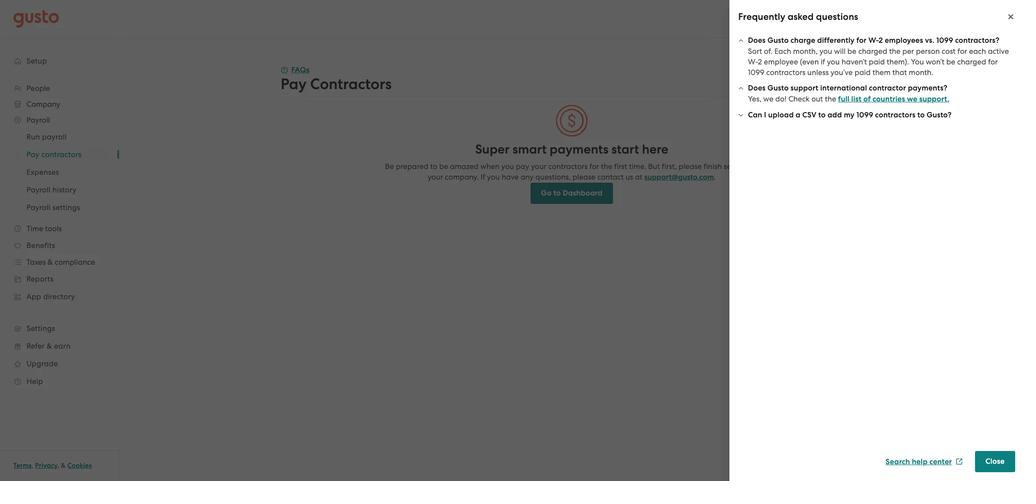 Task type: vqa. For each thing, say whether or not it's contained in the screenshot.
edit button for Enabled
no



Task type: describe. For each thing, give the bounding box(es) containing it.
be prepared to be amazed when you pay your contractors for the first time. but first, please finish setting up your company. if you have any questions, please contact us at
[[385, 162, 759, 181]]

frequently
[[739, 11, 786, 23]]

add
[[828, 110, 843, 120]]

1 , from the left
[[32, 462, 33, 470]]

will
[[835, 47, 846, 56]]

does for does gusto charge differently for w-2 employees vs. 1099 contractors?
[[748, 36, 766, 45]]

terms link
[[13, 462, 32, 470]]

if
[[821, 57, 826, 66]]

close button
[[976, 451, 1016, 472]]

international
[[821, 83, 868, 93]]

first
[[615, 162, 628, 171]]

gusto?
[[927, 110, 952, 120]]

help
[[913, 457, 928, 466]]

can
[[748, 110, 763, 120]]

does gusto support international contractor payments?
[[748, 83, 948, 93]]

pay
[[516, 162, 530, 171]]

0 vertical spatial charged
[[859, 47, 888, 56]]

at
[[635, 173, 643, 181]]

i
[[765, 110, 767, 120]]

w- inside the sort of. each month, you will be charged the per person cost for each active w-2 employee (even if you haven't paid them). you won't be charged for 1099 contractors unless you've paid them that month.
[[748, 57, 758, 66]]

2 horizontal spatial be
[[947, 57, 956, 66]]

can i upload a csv to add my 1099 contractors to gusto?
[[748, 110, 952, 120]]

close
[[986, 457, 1005, 466]]

time.
[[629, 162, 647, 171]]

person
[[917, 47, 940, 56]]

countries
[[873, 94, 906, 104]]

center
[[930, 457, 953, 466]]

for right cost
[[958, 47, 968, 56]]

start
[[612, 142, 639, 157]]

of.
[[764, 47, 773, 56]]

employees
[[885, 36, 924, 45]]

up
[[750, 162, 759, 171]]

2 , from the left
[[57, 462, 59, 470]]

does gusto charge differently for w-2 employees vs. 1099 contractors?
[[748, 36, 1000, 45]]

contact
[[598, 173, 624, 181]]

unless
[[808, 68, 829, 77]]

prepared
[[396, 162, 429, 171]]

employee
[[764, 57, 799, 66]]

if
[[481, 173, 486, 181]]

for inside 'be prepared to be amazed when you pay your contractors for the first time. but first, please finish setting up your company. if you have any questions, please contact us at'
[[590, 162, 600, 171]]

first,
[[662, 162, 677, 171]]

but
[[649, 162, 660, 171]]

the inside 'be prepared to be amazed when you pay your contractors for the first time. but first, please finish setting up your company. if you have any questions, please contact us at'
[[601, 162, 613, 171]]

2 vertical spatial 1099
[[857, 110, 874, 120]]

per
[[903, 47, 915, 56]]

of
[[864, 94, 871, 104]]

pay contractors
[[281, 75, 392, 93]]

questions,
[[536, 173, 571, 181]]

company.
[[445, 173, 479, 181]]

go to dashboard
[[541, 188, 603, 198]]

contractors for be prepared to be amazed when you pay your contractors for the first time. but first, please finish setting up your company. if you have any questions, please contact us at
[[549, 162, 588, 171]]

gusto for support
[[768, 83, 789, 93]]

have
[[502, 173, 519, 181]]

my
[[844, 110, 855, 120]]

out
[[812, 94, 824, 103]]

search help center
[[886, 457, 953, 466]]

upload
[[769, 110, 794, 120]]

differently
[[818, 36, 855, 45]]

questions
[[817, 11, 859, 23]]

amazed
[[450, 162, 479, 171]]

that
[[893, 68, 908, 77]]

list
[[852, 94, 862, 104]]

any
[[521, 173, 534, 181]]

support@gusto.com link
[[645, 173, 714, 182]]

won't
[[926, 57, 945, 66]]

to inside 'be prepared to be amazed when you pay your contractors for the first time. but first, please finish setting up your company. if you have any questions, please contact us at'
[[431, 162, 438, 171]]

month.
[[909, 68, 934, 77]]

contractors for can i upload a csv to add my 1099 contractors to gusto?
[[876, 110, 916, 120]]

0 vertical spatial 1099
[[937, 36, 954, 45]]

1 horizontal spatial 2
[[879, 36, 884, 45]]

csv
[[803, 110, 817, 120]]

payments
[[550, 142, 609, 157]]

cookies button
[[67, 460, 92, 471]]

for down active
[[989, 57, 998, 66]]

you've
[[831, 68, 853, 77]]

we inside yes, we do! check out the full list of countries we support.
[[764, 94, 774, 103]]



Task type: locate. For each thing, give the bounding box(es) containing it.
the inside the sort of. each month, you will be charged the per person cost for each active w-2 employee (even if you haven't paid them). you won't be charged for 1099 contractors unless you've paid them that month.
[[890, 47, 901, 56]]

your up any
[[531, 162, 547, 171]]

1 horizontal spatial 1099
[[857, 110, 874, 120]]

0 horizontal spatial contractors
[[549, 162, 588, 171]]

full list of countries we support. link
[[839, 94, 950, 104]]

1 gusto from the top
[[768, 36, 789, 45]]

charged
[[859, 47, 888, 56], [958, 57, 987, 66]]

your
[[531, 162, 547, 171], [428, 173, 443, 181]]

.
[[714, 173, 716, 181]]

them
[[873, 68, 891, 77]]

contractors inside 'be prepared to be amazed when you pay your contractors for the first time. but first, please finish setting up your company. if you have any questions, please contact us at'
[[549, 162, 588, 171]]

1 does from the top
[[748, 36, 766, 45]]

1 horizontal spatial w-
[[869, 36, 879, 45]]

terms , privacy , & cookies
[[13, 462, 92, 470]]

1099 up cost
[[937, 36, 954, 45]]

0 vertical spatial contractors
[[767, 68, 806, 77]]

payments?
[[909, 83, 948, 93]]

gusto
[[768, 36, 789, 45], [768, 83, 789, 93]]

paid down haven't
[[855, 68, 871, 77]]

vs.
[[926, 36, 935, 45]]

0 vertical spatial be
[[848, 47, 857, 56]]

1 vertical spatial 1099
[[748, 68, 765, 77]]

1 horizontal spatial contractors
[[767, 68, 806, 77]]

1 vertical spatial charged
[[958, 57, 987, 66]]

when
[[481, 162, 500, 171]]

be left amazed
[[440, 162, 449, 171]]

each
[[970, 47, 987, 56]]

w- up the sort of. each month, you will be charged the per person cost for each active w-2 employee (even if you haven't paid them). you won't be charged for 1099 contractors unless you've paid them that month. at the right of the page
[[869, 36, 879, 45]]

sort of. each month, you will be charged the per person cost for each active w-2 employee (even if you haven't paid them). you won't be charged for 1099 contractors unless you've paid them that month.
[[748, 47, 1010, 77]]

1 horizontal spatial we
[[908, 94, 918, 104]]

gusto up do!
[[768, 83, 789, 93]]

do!
[[776, 94, 787, 103]]

home image
[[13, 10, 59, 28]]

1 vertical spatial contractors
[[876, 110, 916, 120]]

1 horizontal spatial charged
[[958, 57, 987, 66]]

does
[[748, 36, 766, 45], [748, 83, 766, 93]]

setting
[[724, 162, 748, 171]]

1 we from the left
[[764, 94, 774, 103]]

charge
[[791, 36, 816, 45]]

does for does gusto support international contractor payments?
[[748, 83, 766, 93]]

0 vertical spatial your
[[531, 162, 547, 171]]

smart
[[513, 142, 547, 157]]

pay
[[281, 75, 307, 93]]

1 vertical spatial 2
[[758, 57, 763, 66]]

1 vertical spatial paid
[[855, 68, 871, 77]]

terms
[[13, 462, 32, 470]]

asked
[[788, 11, 814, 23]]

1 horizontal spatial please
[[679, 162, 702, 171]]

0 horizontal spatial please
[[573, 173, 596, 181]]

charged down each
[[958, 57, 987, 66]]

,
[[32, 462, 33, 470], [57, 462, 59, 470]]

1099
[[937, 36, 954, 45], [748, 68, 765, 77], [857, 110, 874, 120]]

0 vertical spatial please
[[679, 162, 702, 171]]

1 horizontal spatial ,
[[57, 462, 59, 470]]

them).
[[887, 57, 910, 66]]

2 horizontal spatial 1099
[[937, 36, 954, 45]]

2 horizontal spatial contractors
[[876, 110, 916, 120]]

sort
[[748, 47, 763, 56]]

the inside yes, we do! check out the full list of countries we support.
[[825, 94, 837, 103]]

to right prepared
[[431, 162, 438, 171]]

&
[[61, 462, 66, 470]]

1099 down sort
[[748, 68, 765, 77]]

be
[[385, 162, 394, 171]]

1 vertical spatial gusto
[[768, 83, 789, 93]]

1 vertical spatial does
[[748, 83, 766, 93]]

1 horizontal spatial be
[[848, 47, 857, 56]]

2 gusto from the top
[[768, 83, 789, 93]]

be up haven't
[[848, 47, 857, 56]]

privacy
[[35, 462, 57, 470]]

support@gusto.com .
[[645, 173, 716, 182]]

paid
[[869, 57, 886, 66], [855, 68, 871, 77]]

0 vertical spatial w-
[[869, 36, 879, 45]]

0 vertical spatial paid
[[869, 57, 886, 66]]

cookies
[[67, 462, 92, 470]]

0 horizontal spatial we
[[764, 94, 774, 103]]

active
[[989, 47, 1010, 56]]

full
[[839, 94, 850, 104]]

does up sort
[[748, 36, 766, 45]]

be down cost
[[947, 57, 956, 66]]

2 up the sort of. each month, you will be charged the per person cost for each active w-2 employee (even if you haven't paid them). you won't be charged for 1099 contractors unless you've paid them that month. at the right of the page
[[879, 36, 884, 45]]

contractor
[[870, 83, 907, 93]]

each
[[775, 47, 792, 56]]

0 horizontal spatial the
[[601, 162, 613, 171]]

2 we from the left
[[908, 94, 918, 104]]

0 horizontal spatial 1099
[[748, 68, 765, 77]]

does up 'yes,'
[[748, 83, 766, 93]]

be inside 'be prepared to be amazed when you pay your contractors for the first time. but first, please finish setting up your company. if you have any questions, please contact us at'
[[440, 162, 449, 171]]

1 vertical spatial the
[[825, 94, 837, 103]]

a
[[796, 110, 801, 120]]

the up them).
[[890, 47, 901, 56]]

0 horizontal spatial w-
[[748, 57, 758, 66]]

cost
[[942, 47, 956, 56]]

we left do!
[[764, 94, 774, 103]]

1 horizontal spatial your
[[531, 162, 547, 171]]

gusto for charge
[[768, 36, 789, 45]]

0 horizontal spatial be
[[440, 162, 449, 171]]

please up support@gusto.com .
[[679, 162, 702, 171]]

1099 right my
[[857, 110, 874, 120]]

0 horizontal spatial ,
[[32, 462, 33, 470]]

2
[[879, 36, 884, 45], [758, 57, 763, 66]]

yes, we do! check out the full list of countries we support.
[[748, 94, 950, 104]]

you
[[912, 57, 925, 66]]

haven't
[[842, 57, 868, 66]]

2 vertical spatial the
[[601, 162, 613, 171]]

faqs button
[[281, 65, 310, 75]]

1 vertical spatial your
[[428, 173, 443, 181]]

privacy link
[[35, 462, 57, 470]]

contractors down super smart payments start here
[[549, 162, 588, 171]]

to right go
[[554, 188, 561, 198]]

for up contact
[[590, 162, 600, 171]]

2 horizontal spatial the
[[890, 47, 901, 56]]

2 vertical spatial be
[[440, 162, 449, 171]]

contractors
[[767, 68, 806, 77], [876, 110, 916, 120], [549, 162, 588, 171]]

contractors
[[310, 75, 392, 93]]

contractors down employee
[[767, 68, 806, 77]]

go to dashboard link
[[531, 183, 614, 204]]

be
[[848, 47, 857, 56], [947, 57, 956, 66], [440, 162, 449, 171]]

contractors down full list of countries we support. link
[[876, 110, 916, 120]]

0 horizontal spatial 2
[[758, 57, 763, 66]]

0 vertical spatial 2
[[879, 36, 884, 45]]

to left gusto?
[[918, 110, 925, 120]]

1099 inside the sort of. each month, you will be charged the per person cost for each active w-2 employee (even if you haven't paid them). you won't be charged for 1099 contractors unless you've paid them that month.
[[748, 68, 765, 77]]

super smart payments start here
[[475, 142, 669, 157]]

2 inside the sort of. each month, you will be charged the per person cost for each active w-2 employee (even if you haven't paid them). you won't be charged for 1099 contractors unless you've paid them that month.
[[758, 57, 763, 66]]

0 horizontal spatial charged
[[859, 47, 888, 56]]

0 horizontal spatial your
[[428, 173, 443, 181]]

the up contact
[[601, 162, 613, 171]]

, left &
[[57, 462, 59, 470]]

frequently asked questions dialog
[[730, 0, 1025, 481]]

0 vertical spatial gusto
[[768, 36, 789, 45]]

w-
[[869, 36, 879, 45], [748, 57, 758, 66]]

the left "full"
[[825, 94, 837, 103]]

here
[[642, 142, 669, 157]]

1 horizontal spatial the
[[825, 94, 837, 103]]

w- down sort
[[748, 57, 758, 66]]

paid up them
[[869, 57, 886, 66]]

search help center link
[[886, 457, 963, 466]]

2 down sort
[[758, 57, 763, 66]]

to right csv
[[819, 110, 826, 120]]

for up haven't
[[857, 36, 867, 45]]

please up dashboard at the right top of page
[[573, 173, 596, 181]]

1 vertical spatial be
[[947, 57, 956, 66]]

faqs
[[291, 65, 310, 75]]

super
[[475, 142, 510, 157]]

your down prepared
[[428, 173, 443, 181]]

contractors inside the sort of. each month, you will be charged the per person cost for each active w-2 employee (even if you haven't paid them). you won't be charged for 1099 contractors unless you've paid them that month.
[[767, 68, 806, 77]]

illustration of a coin image
[[556, 104, 589, 137]]

2 vertical spatial contractors
[[549, 162, 588, 171]]

2 does from the top
[[748, 83, 766, 93]]

0 vertical spatial the
[[890, 47, 901, 56]]

yes,
[[748, 94, 762, 103]]

support@gusto.com
[[645, 173, 714, 182]]

, left privacy link
[[32, 462, 33, 470]]

(even
[[800, 57, 819, 66]]

finish
[[704, 162, 722, 171]]

month,
[[794, 47, 818, 56]]

to
[[819, 110, 826, 120], [918, 110, 925, 120], [431, 162, 438, 171], [554, 188, 561, 198]]

charged down does gusto charge differently for w-2 employees vs. 1099 contractors?
[[859, 47, 888, 56]]

we down payments?
[[908, 94, 918, 104]]

1 vertical spatial w-
[[748, 57, 758, 66]]

for
[[857, 36, 867, 45], [958, 47, 968, 56], [989, 57, 998, 66], [590, 162, 600, 171]]

1 vertical spatial please
[[573, 173, 596, 181]]

0 vertical spatial does
[[748, 36, 766, 45]]

account menu element
[[854, 0, 1012, 38]]

dashboard
[[563, 188, 603, 198]]

search
[[886, 457, 911, 466]]

gusto up each
[[768, 36, 789, 45]]

support.
[[920, 94, 950, 104]]

contractors?
[[956, 36, 1000, 45]]



